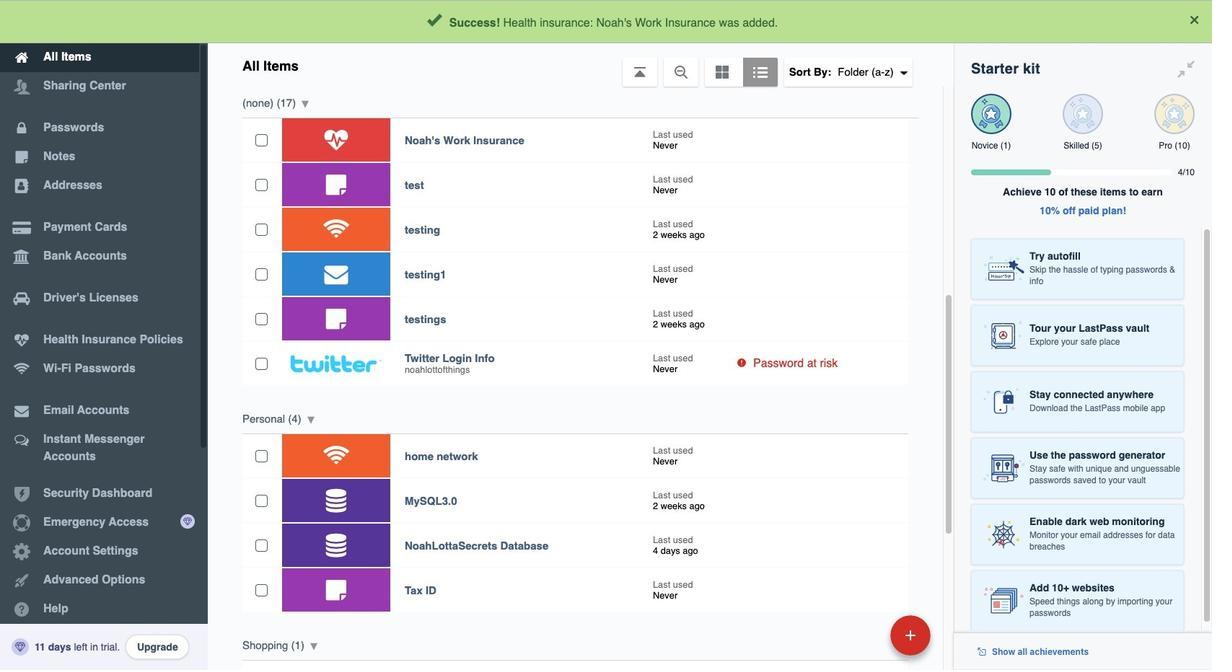 Task type: vqa. For each thing, say whether or not it's contained in the screenshot.
dialog
no



Task type: locate. For each thing, give the bounding box(es) containing it.
Search search field
[[342, 6, 919, 38]]

new item element
[[791, 615, 936, 656]]

main navigation navigation
[[0, 0, 208, 670]]

alert
[[0, 0, 1212, 43]]

new item navigation
[[791, 611, 940, 670]]



Task type: describe. For each thing, give the bounding box(es) containing it.
search my vault text field
[[342, 6, 919, 38]]

vault options navigation
[[208, 43, 954, 87]]



